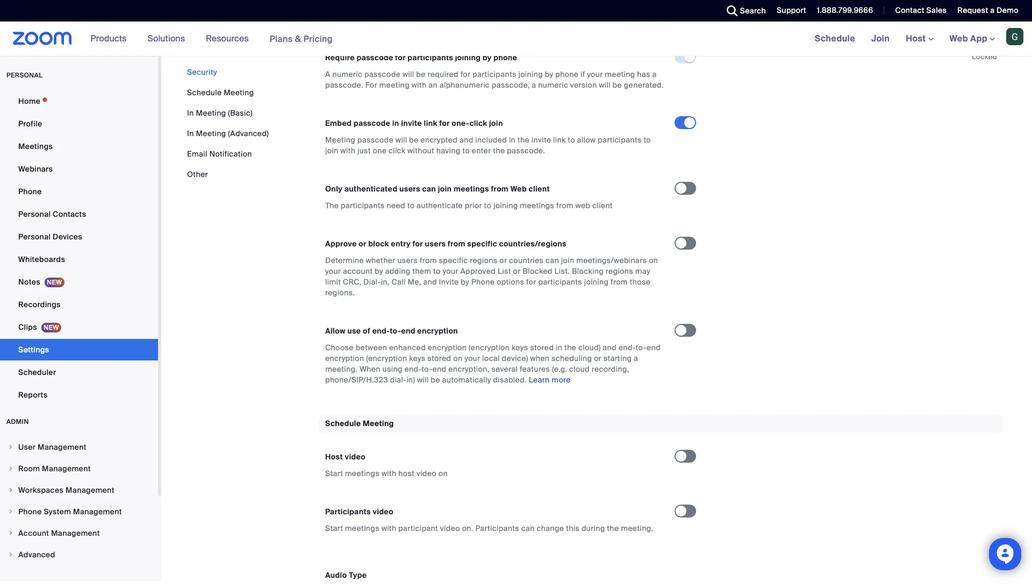 Task type: locate. For each thing, give the bounding box(es) containing it.
numeric down 'require'
[[333, 69, 363, 79]]

your inside choose between enhanced encryption (encryption keys stored in the cloud) and end-to-end encryption (encryption keys stored on your local device) when scheduling or starting a meeting. when using end-to-end encryption, several features (e.g. cloud recording, phone/sip/h.323 dial-in) will be automatically disabled.
[[465, 354, 481, 363]]

schedule down "1.888.799.9666"
[[815, 33, 856, 44]]

schedule meeting link
[[187, 88, 254, 97]]

(encryption up local at the bottom left of page
[[469, 343, 510, 352]]

start
[[325, 468, 343, 478], [325, 523, 343, 533]]

regions down meetings/webinars
[[606, 266, 634, 276]]

show button
[[387, 12, 407, 22]]

users inside determine whether users from specific regions or countries can join meetings/webinars on your account by adding them to your approved list or blocked list. blocking regions may limit crc, dial-in, call me, and invite by phone options for participants joining from those regions.
[[398, 256, 418, 265]]

1 horizontal spatial web
[[950, 33, 969, 44]]

determine
[[325, 256, 364, 265]]

host inside meetings navigation
[[907, 33, 929, 44]]

join link
[[864, 22, 898, 56]]

phone inside menu item
[[18, 507, 42, 516]]

1.888.799.9666 button up the schedule link
[[818, 5, 874, 15]]

phone system management menu item
[[0, 501, 158, 522]]

schedule inside meetings navigation
[[815, 33, 856, 44]]

2 horizontal spatial in
[[556, 343, 563, 352]]

right image inside room management 'menu item'
[[8, 465, 14, 472]]

workspaces
[[18, 485, 64, 495]]

invite left allow
[[532, 135, 552, 145]]

contact sales
[[896, 5, 948, 15]]

2 vertical spatial can
[[522, 523, 535, 533]]

1 vertical spatial schedule
[[187, 88, 222, 97]]

numeric left version
[[539, 80, 569, 90]]

0 vertical spatial passcode.
[[325, 80, 364, 90]]

0 vertical spatial specific
[[468, 239, 498, 249]]

join inside meeting passcode will be encrypted and included in the invite link to allow participants to join with just one click without having to enter the passcode.
[[325, 146, 339, 156]]

0 vertical spatial meeting.
[[325, 364, 358, 374]]

1 vertical spatial invite
[[532, 135, 552, 145]]

1 vertical spatial specific
[[439, 256, 468, 265]]

in down schedule meeting link
[[187, 108, 194, 118]]

1 horizontal spatial meeting
[[605, 69, 636, 79]]

1 vertical spatial personal
[[18, 232, 51, 242]]

1 vertical spatial in
[[187, 129, 194, 138]]

schedule meeting up in meeting (basic)
[[187, 88, 254, 97]]

start down "participants video"
[[325, 523, 343, 533]]

participants up required
[[408, 53, 454, 62]]

2 vertical spatial end-
[[405, 364, 422, 374]]

link inside meeting passcode will be encrypted and included in the invite link to allow participants to join with just one click without having to enter the passcode.
[[554, 135, 566, 145]]

management inside workspaces management menu item
[[66, 485, 114, 495]]

features
[[520, 364, 550, 374]]

your right if
[[588, 69, 603, 79]]

start meetings with host video on
[[325, 468, 448, 478]]

(encryption up using
[[366, 354, 407, 363]]

right image for account
[[8, 530, 14, 536]]

2 horizontal spatial end-
[[619, 343, 636, 352]]

by up a numeric passcode will be required for participants joining by phone if your meeting has a passcode. for meeting with an alphanumeric passcode, a numeric version will be generated.
[[483, 53, 492, 62]]

be down require passcode for participants joining by phone
[[416, 69, 426, 79]]

management up workspaces management
[[42, 464, 91, 473]]

0 horizontal spatial stored
[[428, 354, 452, 363]]

product information navigation
[[83, 22, 341, 56]]

2 in from the top
[[187, 129, 194, 138]]

right image inside workspaces management menu item
[[8, 487, 14, 493]]

phone
[[494, 53, 518, 62], [556, 69, 579, 79]]

end- up in)
[[405, 364, 422, 374]]

advanced menu item
[[0, 544, 158, 565]]

for
[[366, 80, 378, 90]]

user management menu item
[[0, 437, 158, 457]]

3 right image from the top
[[8, 487, 14, 493]]

1 vertical spatial users
[[425, 239, 446, 249]]

2 vertical spatial end
[[433, 364, 447, 374]]

adding
[[385, 266, 411, 276]]

to inside determine whether users from specific regions or countries can join meetings/webinars on your account by adding them to your approved list or blocked list. blocking regions may limit crc, dial-in, call me, and invite by phone options for participants joining from those regions.
[[434, 266, 441, 276]]

1 vertical spatial end-
[[619, 343, 636, 352]]

0 vertical spatial schedule
[[815, 33, 856, 44]]

right image inside account management menu item
[[8, 530, 14, 536]]

web
[[950, 33, 969, 44], [511, 184, 527, 194]]

host inside schedule meeting 'element'
[[325, 452, 343, 461]]

web inside meetings navigation
[[950, 33, 969, 44]]

0 vertical spatial numeric
[[333, 69, 363, 79]]

2 vertical spatial on
[[439, 468, 448, 478]]

phone system management
[[18, 507, 122, 516]]

host for host
[[907, 33, 929, 44]]

0 horizontal spatial end-
[[373, 326, 390, 336]]

management for room management
[[42, 464, 91, 473]]

2 horizontal spatial schedule
[[815, 33, 856, 44]]

participants
[[325, 507, 371, 516], [476, 523, 520, 533]]

keys down enhanced
[[409, 354, 426, 363]]

meeting inside meeting passcode will be encrypted and included in the invite link to allow participants to join with just one click without having to enter the passcode.
[[325, 135, 356, 145]]

meeting passcode will be encrypted and included in the invite link to allow participants to join with just one click without having to enter the passcode.
[[325, 135, 651, 156]]

join up list.
[[562, 256, 575, 265]]

1 horizontal spatial in
[[509, 135, 516, 145]]

can left change
[[522, 523, 535, 533]]

1 vertical spatial participants
[[476, 523, 520, 533]]

without
[[408, 146, 435, 156]]

1 vertical spatial numeric
[[539, 80, 569, 90]]

and down them
[[423, 277, 437, 287]]

phone for phone system management
[[18, 507, 42, 516]]

management inside room management 'menu item'
[[42, 464, 91, 473]]

with
[[412, 80, 427, 90], [341, 146, 356, 156], [382, 468, 397, 478], [382, 523, 397, 533]]

required
[[428, 69, 459, 79]]

0 horizontal spatial click
[[389, 146, 406, 156]]

join up included
[[490, 118, 503, 128]]

or down cloud)
[[594, 354, 602, 363]]

personal devices
[[18, 232, 82, 242]]

link left allow
[[554, 135, 566, 145]]

right image for workspaces
[[8, 487, 14, 493]]

0 horizontal spatial link
[[424, 118, 438, 128]]

users for can
[[400, 184, 421, 194]]

the right during
[[608, 523, 619, 533]]

learn more
[[529, 375, 571, 385]]

an
[[429, 80, 438, 90]]

invite up 'without'
[[401, 118, 422, 128]]

using
[[383, 364, 403, 374]]

invite
[[401, 118, 422, 128], [532, 135, 552, 145]]

1 vertical spatial keys
[[409, 354, 426, 363]]

in
[[393, 118, 400, 128], [509, 135, 516, 145], [556, 343, 563, 352]]

0 horizontal spatial meeting
[[380, 80, 410, 90]]

end- right of
[[373, 326, 390, 336]]

participants up passcode,
[[473, 69, 517, 79]]

and down one-
[[460, 135, 474, 145]]

more
[[552, 375, 571, 385]]

will
[[403, 69, 414, 79], [599, 80, 611, 90], [396, 135, 407, 145], [417, 375, 429, 385]]

the participants need to authenticate prior to joining meetings from web client
[[325, 201, 613, 210]]

participant
[[399, 523, 438, 533]]

from up approved at the top
[[448, 239, 466, 249]]

a inside choose between enhanced encryption (encryption keys stored in the cloud) and end-to-end encryption (encryption keys stored on your local device) when scheduling or starting a meeting. when using end-to-end encryption, several features (e.g. cloud recording, phone/sip/h.323 dial-in) will be automatically disabled.
[[634, 354, 639, 363]]

right image inside user management menu item
[[8, 444, 14, 450]]

encryption up encryption,
[[428, 343, 467, 352]]

meetings/webinars
[[577, 256, 647, 265]]

with left just
[[341, 146, 356, 156]]

2 vertical spatial schedule
[[325, 419, 361, 428]]

notes
[[18, 277, 40, 287]]

webinars
[[18, 164, 53, 174]]

phone inside a numeric passcode will be required for participants joining by phone if your meeting has a passcode. for meeting with an alphanumeric passcode, a numeric version will be generated.
[[556, 69, 579, 79]]

and inside determine whether users from specific regions or countries can join meetings/webinars on your account by adding them to your approved list or blocked list. blocking regions may limit crc, dial-in, call me, and invite by phone options for participants joining from those regions.
[[423, 277, 437, 287]]

and
[[460, 135, 474, 145], [423, 277, 437, 287], [603, 343, 617, 352]]

schedule inside menu bar
[[187, 88, 222, 97]]

security
[[187, 67, 217, 77]]

passcode inside a numeric passcode will be required for participants joining by phone if your meeting has a passcode. for meeting with an alphanumeric passcode, a numeric version will be generated.
[[365, 69, 401, 79]]

1 vertical spatial on
[[454, 354, 463, 363]]

other link
[[187, 169, 208, 179]]

by left if
[[545, 69, 554, 79]]

1 horizontal spatial meeting.
[[621, 523, 654, 533]]

0 vertical spatial phone
[[18, 187, 42, 196]]

meeting up host video
[[363, 419, 394, 428]]

on right host
[[439, 468, 448, 478]]

management inside user management menu item
[[38, 442, 87, 452]]

0 vertical spatial in
[[393, 118, 400, 128]]

1 horizontal spatial invite
[[532, 135, 552, 145]]

menu bar
[[187, 67, 269, 180]]

recordings link
[[0, 294, 158, 315]]

keys up device)
[[512, 343, 529, 352]]

type
[[349, 570, 367, 580]]

1 horizontal spatial client
[[593, 201, 613, 210]]

1 vertical spatial phone
[[472, 277, 495, 287]]

specific
[[468, 239, 498, 249], [439, 256, 468, 265]]

right image left account
[[8, 530, 14, 536]]

management up room management
[[38, 442, 87, 452]]

1 horizontal spatial link
[[554, 135, 566, 145]]

scheduling
[[552, 354, 592, 363]]

on.
[[462, 523, 474, 533]]

0 horizontal spatial numeric
[[333, 69, 363, 79]]

when
[[360, 364, 381, 374]]

user
[[18, 442, 36, 452]]

with inside meeting passcode will be encrypted and included in the invite link to allow participants to join with just one click without having to enter the passcode.
[[341, 146, 356, 156]]

0 vertical spatial host
[[907, 33, 929, 44]]

0 horizontal spatial can
[[423, 184, 436, 194]]

for inside a numeric passcode will be required for participants joining by phone if your meeting has a passcode. for meeting with an alphanumeric passcode, a numeric version will be generated.
[[461, 69, 471, 79]]

users up them
[[425, 239, 446, 249]]

0 horizontal spatial and
[[423, 277, 437, 287]]

0 vertical spatial web
[[950, 33, 969, 44]]

2 horizontal spatial on
[[649, 256, 659, 265]]

right image left user
[[8, 444, 14, 450]]

encrypted
[[421, 135, 458, 145]]

can up the "authenticate"
[[423, 184, 436, 194]]

0 horizontal spatial meeting.
[[325, 364, 358, 374]]

one-
[[452, 118, 470, 128]]

host video
[[325, 452, 366, 461]]

and up starting
[[603, 343, 617, 352]]

can up list.
[[546, 256, 560, 265]]

2 horizontal spatial and
[[603, 343, 617, 352]]

passcode. inside meeting passcode will be encrypted and included in the invite link to allow participants to join with just one click without having to enter the passcode.
[[507, 146, 546, 156]]

0 horizontal spatial client
[[529, 184, 550, 194]]

schedule meeting up host video
[[325, 419, 394, 428]]

right image left advanced
[[8, 551, 14, 558]]

be up 'without'
[[409, 135, 419, 145]]

phone down webinars
[[18, 187, 42, 196]]

1 in from the top
[[187, 108, 194, 118]]

1 vertical spatial link
[[554, 135, 566, 145]]

by inside a numeric passcode will be required for participants joining by phone if your meeting has a passcode. for meeting with an alphanumeric passcode, a numeric version will be generated.
[[545, 69, 554, 79]]

for down show
[[396, 53, 406, 62]]

0 vertical spatial phone
[[494, 53, 518, 62]]

management up advanced "menu item"
[[51, 528, 100, 538]]

click right the one
[[389, 146, 406, 156]]

management for workspaces management
[[66, 485, 114, 495]]

from
[[491, 184, 509, 194], [557, 201, 574, 210], [448, 239, 466, 249], [420, 256, 437, 265], [611, 277, 628, 287]]

passcode. down included
[[507, 146, 546, 156]]

show
[[387, 12, 407, 22]]

0 horizontal spatial regions
[[470, 256, 498, 265]]

meeting
[[605, 69, 636, 79], [380, 80, 410, 90]]

schedule meeting inside 'element'
[[325, 419, 394, 428]]

management inside phone system management menu item
[[73, 507, 122, 516]]

client
[[529, 184, 550, 194], [593, 201, 613, 210]]

1 horizontal spatial numeric
[[539, 80, 569, 90]]

passcode.
[[325, 80, 364, 90], [507, 146, 546, 156]]

6 right image from the top
[[8, 551, 14, 558]]

2 right image from the top
[[8, 465, 14, 472]]

alphanumeric
[[440, 80, 490, 90]]

joining up alphanumeric
[[456, 53, 481, 62]]

joining inside a numeric passcode will be required for participants joining by phone if your meeting has a passcode. for meeting with an alphanumeric passcode, a numeric version will be generated.
[[519, 69, 543, 79]]

passcode:
[[325, 11, 364, 21]]

0 horizontal spatial end
[[401, 326, 416, 336]]

2 start from the top
[[325, 523, 343, 533]]

2 vertical spatial in
[[556, 343, 563, 352]]

will right in)
[[417, 375, 429, 385]]

in
[[187, 108, 194, 118], [187, 129, 194, 138]]

plans & pricing
[[270, 33, 333, 44]]

for right entry
[[413, 239, 423, 249]]

1 vertical spatial phone
[[556, 69, 579, 79]]

email notification
[[187, 149, 252, 159]]

0 vertical spatial participants
[[325, 507, 371, 516]]

management for account management
[[51, 528, 100, 538]]

device)
[[502, 354, 529, 363]]

passcode. inside a numeric passcode will be required for participants joining by phone if your meeting has a passcode. for meeting with an alphanumeric passcode, a numeric version will be generated.
[[325, 80, 364, 90]]

enhanced
[[389, 343, 426, 352]]

1 horizontal spatial regions
[[606, 266, 634, 276]]

video up start meetings with host video on
[[345, 452, 366, 461]]

a right passcode,
[[532, 80, 537, 90]]

users for from
[[398, 256, 418, 265]]

1 horizontal spatial end
[[433, 364, 447, 374]]

0 vertical spatial invite
[[401, 118, 422, 128]]

1 vertical spatial in
[[509, 135, 516, 145]]

phone inside determine whether users from specific regions or countries can join meetings/webinars on your account by adding them to your approved list or blocked list. blocking regions may limit crc, dial-in, call me, and invite by phone options for participants joining from those regions.
[[472, 277, 495, 287]]

4 right image from the top
[[8, 508, 14, 515]]

in inside meeting passcode will be encrypted and included in the invite link to allow participants to join with just one click without having to enter the passcode.
[[509, 135, 516, 145]]

or up list
[[500, 256, 507, 265]]

0 horizontal spatial phone
[[494, 53, 518, 62]]

1 vertical spatial start
[[325, 523, 343, 533]]

0 vertical spatial schedule meeting
[[187, 88, 254, 97]]

the up scheduling
[[565, 343, 577, 352]]

management inside account management menu item
[[51, 528, 100, 538]]

or left block
[[359, 239, 367, 249]]

call
[[392, 277, 406, 287]]

pricing
[[304, 33, 333, 44]]

0 vertical spatial start
[[325, 468, 343, 478]]

on
[[649, 256, 659, 265], [454, 354, 463, 363], [439, 468, 448, 478]]

schedule link
[[807, 22, 864, 56]]

meeting left has
[[605, 69, 636, 79]]

schedule inside 'element'
[[325, 419, 361, 428]]

in inside choose between enhanced encryption (encryption keys stored in the cloud) and end-to-end encryption (encryption keys stored on your local device) when scheduling or starting a meeting. when using end-to-end encryption, several features (e.g. cloud recording, phone/sip/h.323 dial-in) will be automatically disabled.
[[556, 343, 563, 352]]

click
[[470, 118, 488, 128], [389, 146, 406, 156]]

can inside determine whether users from specific regions or countries can join meetings/webinars on your account by adding them to your approved list or blocked list. blocking regions may limit crc, dial-in, call me, and invite by phone options for participants joining from those regions.
[[546, 256, 560, 265]]

personal for personal contacts
[[18, 209, 51, 219]]

in meeting (advanced)
[[187, 129, 269, 138]]

start for start meetings with host video on
[[325, 468, 343, 478]]

on inside choose between enhanced encryption (encryption keys stored in the cloud) and end-to-end encryption (encryption keys stored on your local device) when scheduling or starting a meeting. when using end-to-end encryption, several features (e.g. cloud recording, phone/sip/h.323 dial-in) will be automatically disabled.
[[454, 354, 463, 363]]

1 start from the top
[[325, 468, 343, 478]]

0 vertical spatial on
[[649, 256, 659, 265]]

1 right image from the top
[[8, 444, 14, 450]]

approve or block entry for users from specific countries/regions
[[325, 239, 567, 249]]

to- down enhanced
[[422, 364, 433, 374]]

1 personal from the top
[[18, 209, 51, 219]]

link
[[424, 118, 438, 128], [554, 135, 566, 145]]

one
[[373, 146, 387, 156]]

1 vertical spatial host
[[325, 452, 343, 461]]

on up may
[[649, 256, 659, 265]]

personal up whiteboards
[[18, 232, 51, 242]]

passcode for will
[[358, 135, 394, 145]]

1 vertical spatial client
[[593, 201, 613, 210]]

click up included
[[470, 118, 488, 128]]

passcode. down a
[[325, 80, 364, 90]]

choose between enhanced encryption (encryption keys stored in the cloud) and end-to-end encryption (encryption keys stored on your local device) when scheduling or starting a meeting. when using end-to-end encryption, several features (e.g. cloud recording, phone/sip/h.323 dial-in) will be automatically disabled.
[[325, 343, 661, 385]]

banner
[[0, 22, 1033, 56]]

right image inside phone system management menu item
[[8, 508, 14, 515]]

2 vertical spatial phone
[[18, 507, 42, 516]]

for down blocked
[[527, 277, 537, 287]]

management down workspaces management menu item
[[73, 507, 122, 516]]

1 horizontal spatial (encryption
[[469, 343, 510, 352]]

a right has
[[653, 69, 657, 79]]

will inside meeting passcode will be encrypted and included in the invite link to allow participants to join with just one click without having to enter the passcode.
[[396, 135, 407, 145]]

just
[[358, 146, 371, 156]]

joining
[[456, 53, 481, 62], [519, 69, 543, 79], [494, 201, 518, 210], [585, 277, 609, 287]]

scheduler
[[18, 367, 56, 377]]

phone
[[18, 187, 42, 196], [472, 277, 495, 287], [18, 507, 42, 516]]

support link
[[769, 0, 810, 22], [777, 5, 807, 15]]

end
[[401, 326, 416, 336], [647, 343, 661, 352], [433, 364, 447, 374]]

1 vertical spatial schedule meeting
[[325, 419, 394, 428]]

will inside choose between enhanced encryption (encryption keys stored in the cloud) and end-to-end encryption (encryption keys stored on your local device) when scheduling or starting a meeting. when using end-to-end encryption, several features (e.g. cloud recording, phone/sip/h.323 dial-in) will be automatically disabled.
[[417, 375, 429, 385]]

schedule
[[815, 33, 856, 44], [187, 88, 222, 97], [325, 419, 361, 428]]

determine whether users from specific regions or countries can join meetings/webinars on your account by adding them to your approved list or blocked list. blocking regions may limit crc, dial-in, call me, and invite by phone options for participants joining from those regions.
[[325, 256, 659, 298]]

block
[[369, 239, 389, 249]]

joining down blocking
[[585, 277, 609, 287]]

1 vertical spatial can
[[546, 256, 560, 265]]

meeting up (basic)
[[224, 88, 254, 97]]

0 horizontal spatial keys
[[409, 354, 426, 363]]

phone inside personal menu menu
[[18, 187, 42, 196]]

participants inside meeting passcode will be encrypted and included in the invite link to allow participants to join with just one click without having to enter the passcode.
[[598, 135, 642, 145]]

video
[[345, 452, 366, 461], [417, 468, 437, 478], [373, 507, 394, 516], [440, 523, 460, 533]]

phone left if
[[556, 69, 579, 79]]

meeting right the for
[[380, 80, 410, 90]]

your up limit
[[325, 266, 341, 276]]

0 vertical spatial client
[[529, 184, 550, 194]]

1.888.799.9666
[[818, 5, 874, 15]]

meeting. right during
[[621, 523, 654, 533]]

your up encryption,
[[465, 354, 481, 363]]

right image left the "workspaces"
[[8, 487, 14, 493]]

in up email
[[187, 129, 194, 138]]

only
[[325, 184, 343, 194]]

included
[[476, 135, 507, 145]]

and inside choose between enhanced encryption (encryption keys stored in the cloud) and end-to-end encryption (encryption keys stored on your local device) when scheduling or starting a meeting. when using end-to-end encryption, several features (e.g. cloud recording, phone/sip/h.323 dial-in) will be automatically disabled.
[[603, 343, 617, 352]]

1 horizontal spatial and
[[460, 135, 474, 145]]

phone for phone
[[18, 187, 42, 196]]

for up alphanumeric
[[461, 69, 471, 79]]

0 vertical spatial end
[[401, 326, 416, 336]]

meeting down schedule meeting link
[[196, 108, 226, 118]]

schedule down security
[[187, 88, 222, 97]]

personal up 'personal devices'
[[18, 209, 51, 219]]

join down embed
[[325, 146, 339, 156]]

web left 'app'
[[950, 33, 969, 44]]

passcode inside meeting passcode will be encrypted and included in the invite link to allow participants to join with just one click without having to enter the passcode.
[[358, 135, 394, 145]]

admin menu menu
[[0, 437, 158, 566]]

0 horizontal spatial (encryption
[[366, 354, 407, 363]]

meetings
[[454, 184, 489, 194], [520, 201, 555, 210], [345, 468, 380, 478], [345, 523, 380, 533]]

0 vertical spatial regions
[[470, 256, 498, 265]]

1 horizontal spatial end-
[[405, 364, 422, 374]]

app
[[971, 33, 988, 44]]

during
[[582, 523, 606, 533]]

meetings up countries/regions
[[520, 201, 555, 210]]

1 vertical spatial click
[[389, 146, 406, 156]]

1 vertical spatial web
[[511, 184, 527, 194]]

cloud
[[570, 364, 590, 374]]

click inside meeting passcode will be encrypted and included in the invite link to allow participants to join with just one click without having to enter the passcode.
[[389, 146, 406, 156]]

5 right image from the top
[[8, 530, 14, 536]]

banner containing products
[[0, 22, 1033, 56]]

1 horizontal spatial passcode.
[[507, 146, 546, 156]]

countries/regions
[[500, 239, 567, 249]]

meeting. inside choose between enhanced encryption (encryption keys stored in the cloud) and end-to-end encryption (encryption keys stored on your local device) when scheduling or starting a meeting. when using end-to-end encryption, several features (e.g. cloud recording, phone/sip/h.323 dial-in) will be automatically disabled.
[[325, 364, 358, 374]]

2 personal from the top
[[18, 232, 51, 242]]

right image
[[8, 444, 14, 450], [8, 465, 14, 472], [8, 487, 14, 493], [8, 508, 14, 515], [8, 530, 14, 536], [8, 551, 14, 558]]

phone down approved at the top
[[472, 277, 495, 287]]

1 vertical spatial and
[[423, 277, 437, 287]]

stored up when
[[531, 343, 554, 352]]



Task type: vqa. For each thing, say whether or not it's contained in the screenshot.
the right click
yes



Task type: describe. For each thing, give the bounding box(es) containing it.
whiteboards link
[[0, 249, 158, 270]]

passcode,
[[492, 80, 530, 90]]

the right included
[[518, 135, 530, 145]]

having
[[437, 146, 461, 156]]

specific inside determine whether users from specific regions or countries can join meetings/webinars on your account by adding them to your approved list or blocked list. blocking regions may limit crc, dial-in, call me, and invite by phone options for participants joining from those regions.
[[439, 256, 468, 265]]

will down require passcode for participants joining by phone
[[403, 69, 414, 79]]

a left demo
[[991, 5, 995, 15]]

enter
[[472, 146, 491, 156]]

from up the participants need to authenticate prior to joining meetings from web client
[[491, 184, 509, 194]]

allow
[[325, 326, 346, 336]]

1 vertical spatial stored
[[428, 354, 452, 363]]

1 horizontal spatial click
[[470, 118, 488, 128]]

be left generated.
[[613, 80, 622, 90]]

account management menu item
[[0, 523, 158, 543]]

products
[[91, 33, 127, 44]]

allow
[[578, 135, 596, 145]]

solutions
[[148, 33, 185, 44]]

several
[[492, 364, 518, 374]]

0 horizontal spatial in
[[393, 118, 400, 128]]

personal for personal devices
[[18, 232, 51, 242]]

demo
[[997, 5, 1019, 15]]

meeting for schedule meeting link
[[224, 88, 254, 97]]

account management
[[18, 528, 100, 538]]

clips link
[[0, 316, 158, 338]]

home
[[18, 96, 40, 106]]

video down start meetings with host video on
[[373, 507, 394, 516]]

the inside schedule meeting 'element'
[[608, 523, 619, 533]]

in)
[[407, 375, 415, 385]]

on inside schedule meeting 'element'
[[439, 468, 448, 478]]

right image for phone
[[8, 508, 14, 515]]

meetings link
[[0, 136, 158, 157]]

whether
[[366, 256, 396, 265]]

right image inside advanced "menu item"
[[8, 551, 14, 558]]

request a demo
[[958, 5, 1019, 15]]

them
[[413, 266, 432, 276]]

from up them
[[420, 256, 437, 265]]

0 vertical spatial can
[[423, 184, 436, 194]]

and inside meeting passcode will be encrypted and included in the invite link to allow participants to join with just one click without having to enter the passcode.
[[460, 135, 474, 145]]

video left on.
[[440, 523, 460, 533]]

or right list
[[514, 266, 521, 276]]

from left the web
[[557, 201, 574, 210]]

settings
[[18, 345, 49, 355]]

sales
[[927, 5, 948, 15]]

workspaces management
[[18, 485, 114, 495]]

in for in meeting (basic)
[[187, 108, 194, 118]]

between
[[356, 343, 387, 352]]

0 vertical spatial link
[[424, 118, 438, 128]]

1 vertical spatial to-
[[636, 343, 647, 352]]

personal menu menu
[[0, 90, 158, 407]]

meetings down host video
[[345, 468, 380, 478]]

join inside determine whether users from specific regions or countries can join meetings/webinars on your account by adding them to your approved list or blocked list. blocking regions may limit crc, dial-in, call me, and invite by phone options for participants joining from those regions.
[[562, 256, 575, 265]]

1 vertical spatial meeting
[[380, 80, 410, 90]]

room management
[[18, 464, 91, 473]]

solutions button
[[148, 22, 190, 56]]

schedule meeting element
[[319, 415, 1004, 581]]

those
[[630, 277, 651, 287]]

management for user management
[[38, 442, 87, 452]]

may
[[636, 266, 651, 276]]

zoom logo image
[[13, 32, 72, 45]]

embed
[[325, 118, 352, 128]]

web app
[[950, 33, 988, 44]]

the inside choose between enhanced encryption (encryption keys stored in the cloud) and end-to-end encryption (encryption keys stored on your local device) when scheduling or starting a meeting. when using end-to-end encryption, several features (e.g. cloud recording, phone/sip/h.323 dial-in) will be automatically disabled.
[[565, 343, 577, 352]]

me,
[[408, 277, 421, 287]]

******
[[366, 11, 383, 21]]

local
[[483, 354, 500, 363]]

countries
[[509, 256, 544, 265]]

invite
[[439, 277, 459, 287]]

joining inside determine whether users from specific regions or countries can join meetings/webinars on your account by adding them to your approved list or blocked list. blocking regions may limit crc, dial-in, call me, and invite by phone options for participants joining from those regions.
[[585, 277, 609, 287]]

embed passcode in invite link for one-click join
[[325, 118, 503, 128]]

the down included
[[493, 146, 505, 156]]

menu bar containing security
[[187, 67, 269, 180]]

in for encryption
[[556, 343, 563, 352]]

video right host
[[417, 468, 437, 478]]

0 vertical spatial meeting
[[605, 69, 636, 79]]

your up invite
[[443, 266, 459, 276]]

recording,
[[592, 364, 630, 374]]

by right invite
[[461, 277, 470, 287]]

your inside a numeric passcode will be required for participants joining by phone if your meeting has a passcode. for meeting with an alphanumeric passcode, a numeric version will be generated.
[[588, 69, 603, 79]]

personal contacts
[[18, 209, 86, 219]]

account
[[343, 266, 373, 276]]

0 horizontal spatial web
[[511, 184, 527, 194]]

1 horizontal spatial to-
[[422, 364, 433, 374]]

invite inside meeting passcode will be encrypted and included in the invite link to allow participants to join with just one click without having to enter the passcode.
[[532, 135, 552, 145]]

participants inside determine whether users from specific regions or countries can join meetings/webinars on your account by adding them to your approved list or blocked list. blocking regions may limit crc, dial-in, call me, and invite by phone options for participants joining from those regions.
[[539, 277, 583, 287]]

generated.
[[624, 80, 664, 90]]

joining right prior
[[494, 201, 518, 210]]

approved
[[461, 266, 496, 276]]

meeting. inside schedule meeting 'element'
[[621, 523, 654, 533]]

phone link
[[0, 181, 158, 202]]

(basic)
[[228, 108, 253, 118]]

right image for room
[[8, 465, 14, 472]]

in for in meeting (advanced)
[[187, 129, 194, 138]]

for left one-
[[440, 118, 450, 128]]

when
[[531, 354, 550, 363]]

start meetings with participant video on. participants can change this during the meeting.
[[325, 523, 654, 533]]

on inside determine whether users from specific regions or countries can join meetings/webinars on your account by adding them to your approved list or blocked list. blocking regions may limit crc, dial-in, call me, and invite by phone options for participants joining from those regions.
[[649, 256, 659, 265]]

personal contacts link
[[0, 203, 158, 225]]

passcode for for
[[357, 53, 394, 62]]

room management menu item
[[0, 458, 158, 479]]

the
[[325, 201, 339, 210]]

1.888.799.9666 button up 'join'
[[810, 0, 877, 22]]

only authenticated users can join meetings from web client
[[325, 184, 550, 194]]

blocking
[[572, 266, 604, 276]]

profile picture image
[[1007, 28, 1024, 45]]

need
[[387, 201, 406, 210]]

webinars link
[[0, 158, 158, 180]]

system
[[44, 507, 71, 516]]

meeting for in meeting (basic) link at the top left
[[196, 108, 226, 118]]

support
[[777, 5, 807, 15]]

or inside choose between enhanced encryption (encryption keys stored in the cloud) and end-to-end encryption (encryption keys stored on your local device) when scheduling or starting a meeting. when using end-to-end encryption, several features (e.g. cloud recording, phone/sip/h.323 dial-in) will be automatically disabled.
[[594, 354, 602, 363]]

0 vertical spatial end-
[[373, 326, 390, 336]]

approve
[[325, 239, 357, 249]]

1 vertical spatial (encryption
[[366, 354, 407, 363]]

meeting inside 'element'
[[363, 419, 394, 428]]

can inside schedule meeting 'element'
[[522, 523, 535, 533]]

join up the "authenticate"
[[438, 184, 452, 194]]

right image for user
[[8, 444, 14, 450]]

with inside a numeric passcode will be required for participants joining by phone if your meeting has a passcode. for meeting with an alphanumeric passcode, a numeric version will be generated.
[[412, 80, 427, 90]]

2 horizontal spatial end
[[647, 343, 661, 352]]

be inside meeting passcode will be encrypted and included in the invite link to allow participants to join with just one click without having to enter the passcode.
[[409, 135, 419, 145]]

encryption,
[[449, 364, 490, 374]]

meetings navigation
[[807, 22, 1033, 56]]

0 horizontal spatial invite
[[401, 118, 422, 128]]

scheduler link
[[0, 362, 158, 383]]

host
[[399, 468, 415, 478]]

1 vertical spatial encryption
[[428, 343, 467, 352]]

schedule meeting inside menu bar
[[187, 88, 254, 97]]

(e.g.
[[552, 364, 568, 374]]

change
[[537, 523, 564, 533]]

limit
[[325, 277, 341, 287]]

0 vertical spatial encryption
[[418, 326, 458, 336]]

with left participant
[[382, 523, 397, 533]]

participants inside a numeric passcode will be required for participants joining by phone if your meeting has a passcode. for meeting with an alphanumeric passcode, a numeric version will be generated.
[[473, 69, 517, 79]]

passcode for in
[[354, 118, 391, 128]]

clips
[[18, 322, 37, 332]]

security link
[[187, 67, 217, 77]]

personal devices link
[[0, 226, 158, 247]]

audio type
[[325, 570, 367, 580]]

1 horizontal spatial stored
[[531, 343, 554, 352]]

&
[[295, 33, 301, 44]]

from left those
[[611, 277, 628, 287]]

by down whether
[[375, 266, 383, 276]]

of
[[363, 326, 371, 336]]

authenticate
[[417, 201, 463, 210]]

in for one-
[[509, 135, 516, 145]]

be inside choose between enhanced encryption (encryption keys stored in the cloud) and end-to-end encryption (encryption keys stored on your local device) when scheduling or starting a meeting. when using end-to-end encryption, several features (e.g. cloud recording, phone/sip/h.323 dial-in) will be automatically disabled.
[[431, 375, 441, 385]]

disabled.
[[494, 375, 527, 385]]

workspaces management menu item
[[0, 480, 158, 500]]

meeting for in meeting (advanced) link
[[196, 129, 226, 138]]

0 horizontal spatial to-
[[390, 326, 401, 336]]

will right version
[[599, 80, 611, 90]]

list
[[498, 266, 512, 276]]

blocked
[[523, 266, 553, 276]]

host for host video
[[325, 452, 343, 461]]

with left host
[[382, 468, 397, 478]]

notification
[[209, 149, 252, 159]]

0 horizontal spatial participants
[[325, 507, 371, 516]]

meetings down "participants video"
[[345, 523, 380, 533]]

request
[[958, 5, 989, 15]]

resources
[[206, 33, 249, 44]]

1 horizontal spatial keys
[[512, 343, 529, 352]]

whiteboards
[[18, 254, 65, 264]]

if
[[581, 69, 586, 79]]

participants down the authenticated
[[341, 201, 385, 210]]

passcode: ****** show
[[325, 11, 407, 22]]

1 vertical spatial regions
[[606, 266, 634, 276]]

start for start meetings with participant video on. participants can change this during the meeting.
[[325, 523, 343, 533]]

advanced
[[18, 550, 55, 559]]

for inside determine whether users from specific regions or countries can join meetings/webinars on your account by adding them to your approved list or blocked list. blocking regions may limit crc, dial-in, call me, and invite by phone options for participants joining from those regions.
[[527, 277, 537, 287]]

2 vertical spatial encryption
[[325, 354, 364, 363]]

meetings up prior
[[454, 184, 489, 194]]

crc,
[[343, 277, 362, 287]]

web
[[576, 201, 591, 210]]



